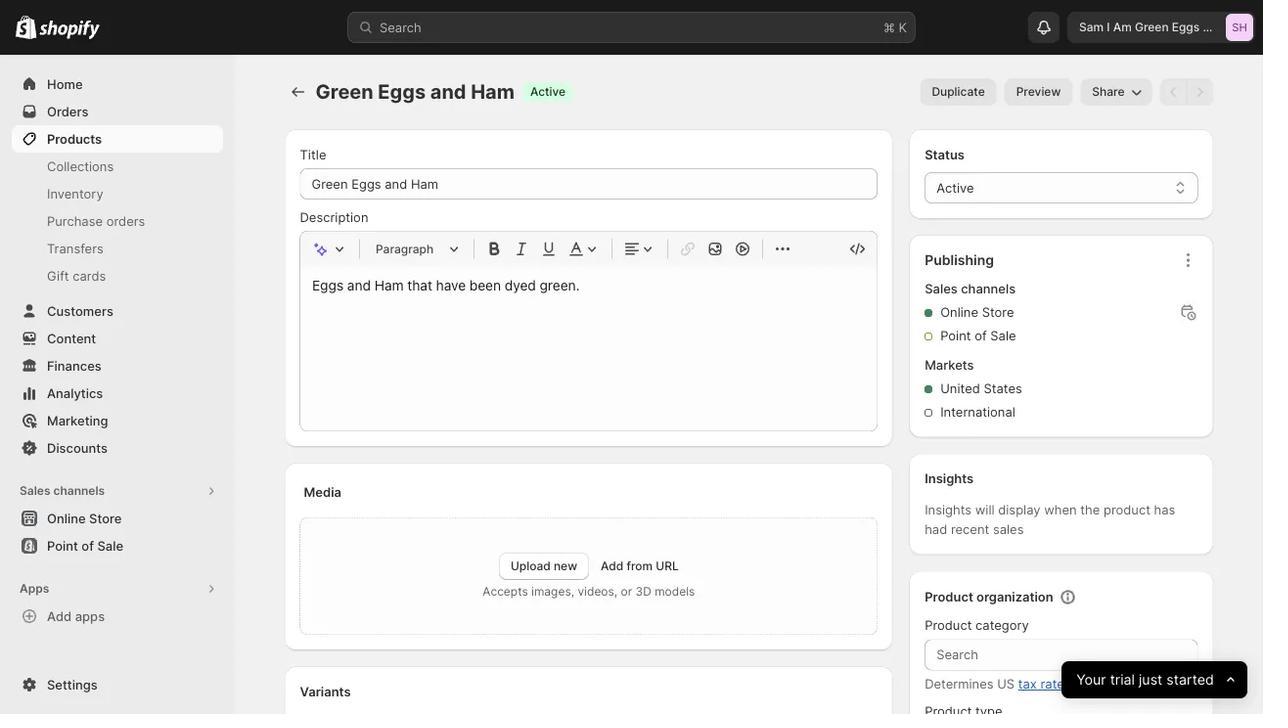 Task type: describe. For each thing, give the bounding box(es) containing it.
product category
[[925, 618, 1030, 633]]

tax
[[1019, 677, 1038, 692]]

international
[[941, 405, 1016, 420]]

1 horizontal spatial and
[[1204, 20, 1225, 34]]

3d
[[636, 585, 652, 599]]

or
[[621, 585, 633, 599]]

active for green eggs and ham
[[531, 85, 566, 99]]

us
[[998, 677, 1015, 692]]

description
[[300, 210, 369, 225]]

tax rates link
[[1019, 677, 1072, 692]]

product for product organization
[[925, 590, 974, 605]]

1 vertical spatial green
[[316, 80, 374, 104]]

markets
[[925, 358, 975, 373]]

previous image
[[1165, 82, 1184, 102]]

products
[[47, 131, 102, 146]]

add from url
[[601, 560, 679, 574]]

discounts
[[47, 441, 108, 456]]

images,
[[532, 585, 575, 599]]

1 horizontal spatial of
[[975, 328, 987, 344]]

started
[[1167, 672, 1215, 689]]

videos,
[[578, 585, 618, 599]]

green eggs and ham
[[316, 80, 515, 104]]

transfers link
[[12, 235, 223, 262]]

0 vertical spatial ham
[[1228, 20, 1254, 34]]

0 vertical spatial sale
[[991, 328, 1017, 344]]

category
[[976, 618, 1030, 633]]

am
[[1114, 20, 1132, 34]]

apps
[[75, 609, 105, 624]]

preview button
[[1005, 78, 1073, 106]]

upload new button
[[499, 553, 589, 581]]

orders
[[47, 104, 89, 119]]

point of sale inside button
[[47, 538, 123, 554]]

sam
[[1080, 20, 1104, 34]]

products link
[[12, 125, 223, 153]]

discounts link
[[12, 435, 223, 462]]

settings link
[[12, 672, 223, 699]]

had
[[925, 522, 948, 537]]

sales inside button
[[20, 484, 50, 498]]

your
[[1077, 672, 1107, 689]]

online store button
[[0, 505, 235, 533]]

product for product category
[[925, 618, 973, 633]]

collections
[[47, 159, 114, 174]]

active for status
[[937, 180, 975, 195]]

gift cards
[[47, 268, 106, 283]]

add apps
[[47, 609, 105, 624]]

1 horizontal spatial shopify image
[[39, 20, 100, 40]]

from
[[627, 560, 653, 574]]

1 horizontal spatial store
[[983, 305, 1015, 320]]

rates
[[1041, 677, 1072, 692]]

0 vertical spatial sales channels
[[925, 281, 1016, 297]]

share button
[[1081, 78, 1153, 106]]

0 horizontal spatial and
[[431, 80, 467, 104]]

gift
[[47, 268, 69, 283]]

point of sale button
[[0, 533, 235, 560]]

sales channels inside button
[[20, 484, 105, 498]]

sales
[[994, 522, 1025, 537]]

has
[[1155, 503, 1176, 518]]

⌘
[[884, 20, 896, 35]]

your trial just started
[[1077, 672, 1215, 689]]

paragraph
[[376, 242, 434, 256]]

recent
[[952, 522, 990, 537]]

add apps button
[[12, 603, 223, 630]]

when
[[1045, 503, 1077, 518]]

store inside online store "link"
[[89, 511, 122, 526]]

status
[[925, 147, 965, 162]]

collections link
[[12, 153, 223, 180]]

1 horizontal spatial eggs
[[1173, 20, 1200, 34]]

determines us tax rates
[[925, 677, 1072, 692]]

united states
[[941, 381, 1023, 397]]

accepts
[[483, 585, 528, 599]]

next image
[[1191, 82, 1211, 102]]

cards
[[73, 268, 106, 283]]

k
[[899, 20, 908, 35]]



Task type: vqa. For each thing, say whether or not it's contained in the screenshot.
dialog
no



Task type: locate. For each thing, give the bounding box(es) containing it.
0 horizontal spatial sales channels
[[20, 484, 105, 498]]

organization
[[977, 590, 1054, 605]]

0 vertical spatial of
[[975, 328, 987, 344]]

0 vertical spatial sales
[[925, 281, 958, 297]]

of inside button
[[82, 538, 94, 554]]

and
[[1204, 20, 1225, 34], [431, 80, 467, 104]]

publishing
[[925, 252, 995, 269]]

marketing link
[[12, 407, 223, 435]]

settings
[[47, 677, 98, 693]]

inventory link
[[12, 180, 223, 208]]

insights for insights
[[925, 471, 974, 487]]

point up markets
[[941, 328, 972, 344]]

0 vertical spatial product
[[925, 590, 974, 605]]

0 horizontal spatial sale
[[97, 538, 123, 554]]

add left from
[[601, 560, 624, 574]]

of up united states
[[975, 328, 987, 344]]

0 vertical spatial store
[[983, 305, 1015, 320]]

sales
[[925, 281, 958, 297], [20, 484, 50, 498]]

add left 'apps'
[[47, 609, 72, 624]]

1 vertical spatial active
[[937, 180, 975, 195]]

1 horizontal spatial ham
[[1228, 20, 1254, 34]]

1 vertical spatial online
[[47, 511, 86, 526]]

add inside button
[[47, 609, 72, 624]]

2 insights from the top
[[925, 503, 972, 518]]

0 horizontal spatial add
[[47, 609, 72, 624]]

1 vertical spatial insights
[[925, 503, 972, 518]]

channels
[[962, 281, 1016, 297], [53, 484, 105, 498]]

accepts images, videos, or 3d models
[[483, 585, 695, 599]]

1 horizontal spatial channels
[[962, 281, 1016, 297]]

of
[[975, 328, 987, 344], [82, 538, 94, 554]]

upload
[[511, 560, 551, 574]]

0 vertical spatial point
[[941, 328, 972, 344]]

states
[[984, 381, 1023, 397]]

product organization
[[925, 590, 1054, 605]]

sale down online store "link"
[[97, 538, 123, 554]]

orders link
[[12, 98, 223, 125]]

point up apps
[[47, 538, 78, 554]]

0 horizontal spatial of
[[82, 538, 94, 554]]

1 vertical spatial store
[[89, 511, 122, 526]]

sam i am green eggs and ham
[[1080, 20, 1254, 34]]

purchase orders
[[47, 213, 145, 229]]

1 vertical spatial of
[[82, 538, 94, 554]]

finances
[[47, 358, 102, 373]]

sale
[[991, 328, 1017, 344], [97, 538, 123, 554]]

1 vertical spatial sale
[[97, 538, 123, 554]]

online
[[941, 305, 979, 320], [47, 511, 86, 526]]

0 vertical spatial channels
[[962, 281, 1016, 297]]

of down online store "link"
[[82, 538, 94, 554]]

insights for insights will display when the product has had recent sales
[[925, 503, 972, 518]]

media
[[304, 485, 342, 500]]

point inside button
[[47, 538, 78, 554]]

1 vertical spatial add
[[47, 609, 72, 624]]

content link
[[12, 325, 223, 352]]

product
[[925, 590, 974, 605], [925, 618, 973, 633]]

0 vertical spatial insights
[[925, 471, 974, 487]]

marketing
[[47, 413, 108, 428]]

sales channels
[[925, 281, 1016, 297], [20, 484, 105, 498]]

channels down publishing
[[962, 281, 1016, 297]]

insights inside insights will display when the product has had recent sales
[[925, 503, 972, 518]]

gift cards link
[[12, 262, 223, 290]]

⌘ k
[[884, 20, 908, 35]]

point of sale down online store "link"
[[47, 538, 123, 554]]

1 vertical spatial sales
[[20, 484, 50, 498]]

purchase orders link
[[12, 208, 223, 235]]

0 horizontal spatial channels
[[53, 484, 105, 498]]

green up title
[[316, 80, 374, 104]]

channels inside button
[[53, 484, 105, 498]]

product
[[1104, 503, 1151, 518]]

0 vertical spatial and
[[1204, 20, 1225, 34]]

store down sales channels button
[[89, 511, 122, 526]]

inventory
[[47, 186, 103, 201]]

1 insights from the top
[[925, 471, 974, 487]]

sales channels button
[[12, 478, 223, 505]]

1 horizontal spatial point
[[941, 328, 972, 344]]

1 vertical spatial point of sale
[[47, 538, 123, 554]]

sales channels down discounts
[[20, 484, 105, 498]]

determines
[[925, 677, 994, 692]]

shopify image
[[16, 15, 36, 39], [39, 20, 100, 40]]

sales down publishing
[[925, 281, 958, 297]]

1 vertical spatial online store
[[47, 511, 122, 526]]

sales channels down publishing
[[925, 281, 1016, 297]]

url
[[656, 560, 679, 574]]

2 product from the top
[[925, 618, 973, 633]]

home
[[47, 76, 83, 92]]

0 horizontal spatial point of sale
[[47, 538, 123, 554]]

share
[[1093, 85, 1125, 99]]

sale up states
[[991, 328, 1017, 344]]

0 horizontal spatial active
[[531, 85, 566, 99]]

sam i am green eggs and ham image
[[1227, 14, 1254, 41]]

0 vertical spatial eggs
[[1173, 20, 1200, 34]]

1 vertical spatial ham
[[471, 80, 515, 104]]

customers link
[[12, 298, 223, 325]]

online down publishing
[[941, 305, 979, 320]]

online store down publishing
[[941, 305, 1015, 320]]

online down sales channels button
[[47, 511, 86, 526]]

channels down discounts
[[53, 484, 105, 498]]

0 horizontal spatial online
[[47, 511, 86, 526]]

1 horizontal spatial green
[[1136, 20, 1169, 34]]

i
[[1108, 20, 1111, 34]]

display
[[999, 503, 1041, 518]]

eggs down "search"
[[378, 80, 426, 104]]

add from url button
[[601, 560, 679, 574]]

green right 'am'
[[1136, 20, 1169, 34]]

ham
[[1228, 20, 1254, 34], [471, 80, 515, 104]]

purchase
[[47, 213, 103, 229]]

trial
[[1111, 672, 1135, 689]]

0 horizontal spatial ham
[[471, 80, 515, 104]]

just
[[1139, 672, 1163, 689]]

home link
[[12, 70, 223, 98]]

search
[[380, 20, 422, 35]]

0 vertical spatial add
[[601, 560, 624, 574]]

orders
[[106, 213, 145, 229]]

0 horizontal spatial shopify image
[[16, 15, 36, 39]]

sale inside button
[[97, 538, 123, 554]]

duplicate
[[932, 85, 986, 99]]

0 horizontal spatial eggs
[[378, 80, 426, 104]]

insights will display when the product has had recent sales
[[925, 503, 1176, 537]]

point
[[941, 328, 972, 344], [47, 538, 78, 554]]

1 vertical spatial eggs
[[378, 80, 426, 104]]

1 horizontal spatial point of sale
[[941, 328, 1017, 344]]

1 horizontal spatial sales channels
[[925, 281, 1016, 297]]

1 product from the top
[[925, 590, 974, 605]]

add for add apps
[[47, 609, 72, 624]]

transfers
[[47, 241, 104, 256]]

eggs left sam i am green eggs and ham image
[[1173, 20, 1200, 34]]

1 horizontal spatial sale
[[991, 328, 1017, 344]]

online store link
[[12, 505, 223, 533]]

point of sale link
[[12, 533, 223, 560]]

preview
[[1017, 85, 1062, 99]]

sales down discounts
[[20, 484, 50, 498]]

product up product category
[[925, 590, 974, 605]]

0 horizontal spatial store
[[89, 511, 122, 526]]

0 vertical spatial active
[[531, 85, 566, 99]]

1 vertical spatial and
[[431, 80, 467, 104]]

variants
[[300, 684, 351, 700]]

1 horizontal spatial add
[[601, 560, 624, 574]]

online store
[[941, 305, 1015, 320], [47, 511, 122, 526]]

1 vertical spatial product
[[925, 618, 973, 633]]

your trial just started button
[[1062, 662, 1248, 699]]

point of sale up markets
[[941, 328, 1017, 344]]

apps button
[[12, 576, 223, 603]]

finances link
[[12, 352, 223, 380]]

1 horizontal spatial sales
[[925, 281, 958, 297]]

the
[[1081, 503, 1101, 518]]

0 horizontal spatial online store
[[47, 511, 122, 526]]

1 horizontal spatial active
[[937, 180, 975, 195]]

add for add from url
[[601, 560, 624, 574]]

content
[[47, 331, 96, 346]]

1 vertical spatial sales channels
[[20, 484, 105, 498]]

point of sale
[[941, 328, 1017, 344], [47, 538, 123, 554]]

0 horizontal spatial point
[[47, 538, 78, 554]]

0 vertical spatial green
[[1136, 20, 1169, 34]]

online store inside online store "link"
[[47, 511, 122, 526]]

1 vertical spatial channels
[[53, 484, 105, 498]]

online inside "link"
[[47, 511, 86, 526]]

1 vertical spatial point
[[47, 538, 78, 554]]

will
[[976, 503, 995, 518]]

0 vertical spatial point of sale
[[941, 328, 1017, 344]]

paragraph button
[[368, 237, 466, 261]]

0 horizontal spatial green
[[316, 80, 374, 104]]

apps
[[20, 582, 49, 596]]

0 horizontal spatial sales
[[20, 484, 50, 498]]

models
[[655, 585, 695, 599]]

store down publishing
[[983, 305, 1015, 320]]

0 vertical spatial online store
[[941, 305, 1015, 320]]

Title text field
[[300, 168, 878, 200]]

add
[[601, 560, 624, 574], [47, 609, 72, 624]]

0 vertical spatial online
[[941, 305, 979, 320]]

upload new
[[511, 560, 578, 574]]

store
[[983, 305, 1015, 320], [89, 511, 122, 526]]

Product category text field
[[925, 640, 1199, 671]]

product down product organization
[[925, 618, 973, 633]]

1 horizontal spatial online store
[[941, 305, 1015, 320]]

online store down sales channels button
[[47, 511, 122, 526]]

analytics link
[[12, 380, 223, 407]]

new
[[554, 560, 578, 574]]

1 horizontal spatial online
[[941, 305, 979, 320]]

united
[[941, 381, 981, 397]]



